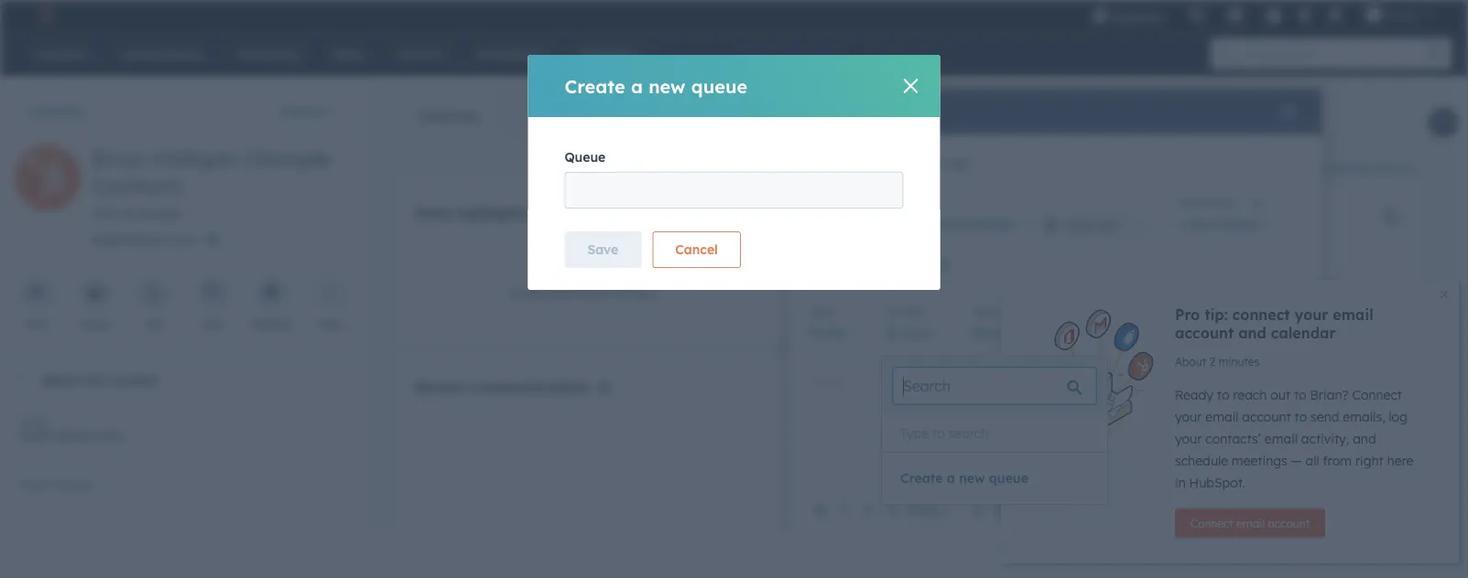 Task type: locate. For each thing, give the bounding box(es) containing it.
to for ready to reach out to brian? connect your email account to send emails, log your contacts' email activity, and schedule meetings — all from right here in hubspot.
[[1217, 387, 1230, 403]]

0 vertical spatial bh@hubspot.com
[[92, 232, 198, 248]]

settings image
[[1297, 8, 1313, 24]]

note image
[[28, 286, 45, 302]]

due
[[809, 196, 830, 209]]

email right with
[[1237, 517, 1265, 531]]

1
[[1179, 216, 1186, 232]]

queue inside create a new queue dialog
[[565, 149, 606, 165]]

create inside dialog
[[565, 75, 625, 98]]

1 vertical spatial queue
[[972, 305, 1006, 318]]

funky town image
[[1366, 6, 1382, 23]]

minimize dialog image
[[805, 105, 820, 120]]

1 vertical spatial 2
[[1232, 502, 1239, 518]]

task right minimize dialog image
[[834, 103, 868, 121]]

connect
[[1352, 387, 1402, 403], [1191, 517, 1234, 531]]

associated with 2 records
[[1127, 502, 1291, 518]]

0 vertical spatial queue
[[691, 75, 748, 98]]

menu
[[1079, 0, 1446, 29]]

type left 'search'
[[900, 426, 929, 442]]

a up more popup button
[[947, 471, 955, 487]]

activity,
[[1302, 431, 1350, 447]]

1 vertical spatial email
[[18, 414, 47, 428]]

cancel button
[[652, 232, 741, 268]]

0 vertical spatial about
[[1175, 355, 1207, 369]]

more image
[[321, 286, 338, 302]]

1 vertical spatial a
[[947, 471, 955, 487]]

a inside dialog
[[631, 75, 643, 98]]

email down caret icon
[[18, 414, 47, 428]]

overview button
[[394, 94, 505, 138]]

to left send
[[1295, 409, 1307, 425]]

hubspot.
[[1190, 475, 1246, 491]]

halligan
[[153, 145, 239, 172]]

your right connect
[[1295, 306, 1329, 324]]

0 vertical spatial and
[[1239, 324, 1267, 343]]

days
[[897, 216, 928, 232]]

business
[[839, 216, 893, 232]]

queue up none
[[972, 305, 1006, 318]]

records
[[1243, 502, 1291, 518]]

reach
[[1233, 387, 1267, 403]]

activities.
[[891, 523, 948, 539]]

create up 10/18/2023
[[545, 265, 588, 279]]

menu containing funky
[[1079, 0, 1446, 29]]

about inside dropdown button
[[40, 372, 79, 388]]

0 vertical spatial connect
[[1352, 387, 1402, 403]]

mdt
[[631, 285, 658, 301]]

0 vertical spatial create a new queue
[[565, 75, 748, 98]]

0 horizontal spatial 2
[[1210, 355, 1216, 369]]

0 vertical spatial email
[[81, 317, 110, 331]]

your up schedule
[[1175, 431, 1202, 447]]

queue down activities
[[565, 149, 606, 165]]

funky town
[[1048, 325, 1124, 341]]

connect
[[1233, 306, 1290, 324]]

1 horizontal spatial task
[[834, 103, 868, 121]]

communications
[[469, 378, 590, 396]]

2 inside popup button
[[1232, 502, 1239, 518]]

upgrade
[[1112, 9, 1163, 24]]

create up activities
[[565, 75, 625, 98]]

1 vertical spatial and
[[1353, 431, 1376, 447]]

email up brian?
[[1333, 306, 1374, 324]]

HH:MM text field
[[1036, 214, 1149, 237]]

0 vertical spatial type
[[809, 305, 833, 318]]

create inside create date 10/18/2023 3:29 pm mdt
[[545, 265, 588, 279]]

actions
[[280, 104, 327, 120]]

1 horizontal spatial type
[[900, 426, 929, 442]]

account up 'about 2 minutes'
[[1175, 324, 1234, 343]]

more
[[317, 317, 343, 331], [909, 502, 941, 518]]

customize
[[1315, 161, 1372, 174]]

pro
[[1175, 306, 1200, 324]]

hubspot link
[[22, 4, 69, 26]]

marketplaces image
[[1227, 8, 1244, 25]]

pro tip: connect your email account and calendar
[[1175, 306, 1374, 343]]

1 horizontal spatial create a new queue
[[900, 471, 1029, 487]]

type up to-
[[809, 305, 833, 318]]

close dialog image
[[1281, 105, 1296, 120]]

0 horizontal spatial queue
[[691, 75, 748, 98]]

bh@hubspot.com
[[92, 232, 198, 248], [18, 428, 125, 444]]

0 vertical spatial a
[[631, 75, 643, 98]]

and
[[1239, 324, 1267, 343], [1353, 431, 1376, 447]]

bh@hubspot.com down google
[[92, 232, 198, 248]]

2 left minutes
[[1210, 355, 1216, 369]]

1 vertical spatial queue
[[989, 471, 1029, 487]]

0 vertical spatial create
[[565, 75, 625, 98]]

funky button
[[1355, 0, 1445, 29]]

queue inside dialog
[[691, 75, 748, 98]]

account down —
[[1268, 517, 1310, 531]]

schedule
[[1175, 453, 1228, 469]]

day
[[1190, 216, 1214, 232]]

email
[[81, 317, 110, 331], [18, 414, 47, 428]]

funky
[[1386, 7, 1417, 22]]

1 vertical spatial account
[[1242, 409, 1291, 425]]

email inside email bh@hubspot.com
[[18, 414, 47, 428]]

and inside pro tip: connect your email account and calendar
[[1239, 324, 1267, 343]]

1 horizontal spatial a
[[947, 471, 955, 487]]

0 horizontal spatial create a new queue
[[565, 75, 748, 98]]

1 horizontal spatial queue
[[989, 471, 1029, 487]]

1 horizontal spatial more
[[909, 502, 941, 518]]

navigation
[[393, 93, 613, 139]]

0 horizontal spatial queue
[[565, 149, 606, 165]]

email for email
[[81, 317, 110, 331]]

email for email bh@hubspot.com
[[18, 414, 47, 428]]

queue
[[565, 149, 606, 165], [972, 305, 1006, 318]]

contacts link
[[15, 104, 85, 120]]

account inside ready to reach out to brian? connect your email account to send emails, log your contacts' email activity, and schedule meetings — all from right here in hubspot.
[[1242, 409, 1291, 425]]

tabs
[[1376, 161, 1400, 174]]

account down out
[[1242, 409, 1291, 425]]

hubspot image
[[33, 4, 55, 26]]

1 horizontal spatial and
[[1353, 431, 1376, 447]]

1 vertical spatial task
[[201, 317, 224, 331]]

Title text field
[[809, 153, 1303, 190]]

and down emails,
[[1353, 431, 1376, 447]]

note
[[24, 317, 49, 331]]

bh@hubspot.com up number
[[18, 428, 125, 444]]

call image
[[146, 286, 162, 302]]

and inside ready to reach out to brian? connect your email account to send emails, log your contacts' email activity, and schedule meetings — all from right here in hubspot.
[[1353, 431, 1376, 447]]

create inside button
[[900, 471, 943, 487]]

0 horizontal spatial and
[[1239, 324, 1267, 343]]

0 vertical spatial new
[[649, 75, 686, 98]]

about up the ready
[[1175, 355, 1207, 369]]

no activities. alert
[[415, 418, 1402, 542]]

customize tabs link
[[1291, 153, 1424, 182]]

1 vertical spatial more
[[909, 502, 941, 518]]

queue
[[691, 75, 748, 98], [989, 471, 1029, 487]]

0 horizontal spatial connect
[[1191, 517, 1234, 531]]

1 vertical spatial about
[[40, 372, 79, 388]]

0 horizontal spatial type
[[809, 305, 833, 318]]

create up more popup button
[[900, 471, 943, 487]]

connect inside button
[[1191, 517, 1234, 531]]

0 vertical spatial your
[[1295, 306, 1329, 324]]

associated
[[1127, 502, 1197, 518]]

email
[[1333, 306, 1374, 324], [1206, 409, 1239, 425], [1265, 431, 1298, 447], [1237, 517, 1265, 531]]

task down task icon
[[201, 317, 224, 331]]

1 horizontal spatial 2
[[1232, 502, 1239, 518]]

activities
[[532, 108, 586, 124]]

2
[[1210, 355, 1216, 369], [1232, 502, 1239, 518]]

0 horizontal spatial about
[[40, 372, 79, 388]]

connect inside ready to reach out to brian? connect your email account to send emails, log your contacts' email activity, and schedule meetings — all from right here in hubspot.
[[1352, 387, 1402, 403]]

your down the ready
[[1175, 409, 1202, 425]]

menu item
[[1176, 0, 1180, 29]]

reminder
[[1208, 196, 1254, 209]]

town
[[1091, 325, 1124, 341]]

none
[[972, 325, 1006, 341]]

1 vertical spatial new
[[959, 471, 985, 487]]

0 vertical spatial queue
[[565, 149, 606, 165]]

notifications image
[[1327, 8, 1344, 25]]

0 vertical spatial task
[[834, 103, 868, 121]]

right
[[1356, 453, 1384, 469]]

your inside pro tip: connect your email account and calendar
[[1295, 306, 1329, 324]]

overview
[[419, 108, 479, 124]]

email down email icon
[[81, 317, 110, 331]]

Queue text field
[[565, 172, 904, 209]]

2 vertical spatial account
[[1268, 517, 1310, 531]]

marketplaces button
[[1216, 0, 1255, 29]]

2 right with
[[1232, 502, 1239, 518]]

1 vertical spatial connect
[[1191, 517, 1234, 531]]

contact
[[110, 372, 158, 388]]

2 vertical spatial create
[[900, 471, 943, 487]]

account
[[1175, 324, 1234, 343], [1242, 409, 1291, 425], [1268, 517, 1310, 531]]

to left 'search'
[[933, 426, 945, 442]]

contacts
[[28, 104, 85, 120]]

customize tabs
[[1315, 161, 1400, 174]]

a right the activities button
[[631, 75, 643, 98]]

create a new queue button
[[900, 468, 1029, 490]]

0 horizontal spatial a
[[631, 75, 643, 98]]

and up minutes
[[1239, 324, 1267, 343]]

due date
[[809, 196, 856, 209]]

to-
[[809, 325, 829, 341]]

1 horizontal spatial new
[[959, 471, 985, 487]]

to for assigned to
[[1098, 305, 1109, 318]]

about left 'this'
[[40, 372, 79, 388]]

3
[[828, 216, 835, 232]]

0 horizontal spatial task
[[201, 317, 224, 331]]

from
[[1323, 453, 1352, 469]]

this
[[83, 372, 106, 388]]

lifecycle
[[858, 265, 920, 279]]

date
[[592, 265, 621, 279]]

more button
[[905, 498, 957, 523]]

Phone number text field
[[18, 475, 348, 512]]

1 horizontal spatial connect
[[1352, 387, 1402, 403]]

more down more icon
[[317, 317, 343, 331]]

0 horizontal spatial email
[[18, 414, 47, 428]]

1 horizontal spatial email
[[81, 317, 110, 331]]

email up contacts'
[[1206, 409, 1239, 425]]

to up town
[[1098, 305, 1109, 318]]

to-do button
[[809, 321, 858, 346]]

cancel
[[675, 242, 718, 258]]

email inside pro tip: connect your email account and calendar
[[1333, 306, 1374, 324]]

about
[[1175, 355, 1207, 369], [40, 372, 79, 388]]

ready
[[1175, 387, 1214, 403]]

more up 'activities.'
[[909, 502, 941, 518]]

1 horizontal spatial about
[[1175, 355, 1207, 369]]

1 vertical spatial create
[[545, 265, 588, 279]]

new
[[649, 75, 686, 98], [959, 471, 985, 487]]

0 horizontal spatial new
[[649, 75, 686, 98]]

save
[[588, 242, 619, 258]]

to left reach on the right
[[1217, 387, 1230, 403]]

0 vertical spatial more
[[317, 317, 343, 331]]

meeting image
[[263, 286, 279, 302]]

0 vertical spatial account
[[1175, 324, 1234, 343]]

1 vertical spatial type
[[900, 426, 929, 442]]

account inside connect email account button
[[1268, 517, 1310, 531]]



Task type: describe. For each thing, give the bounding box(es) containing it.
2 vertical spatial your
[[1175, 431, 1202, 447]]

priority
[[888, 305, 925, 318]]

number
[[54, 479, 94, 492]]

actions button
[[268, 93, 352, 130]]

associated with 2 records button
[[1127, 498, 1303, 523]]

1 day before button
[[1179, 212, 1272, 237]]

email image
[[87, 286, 103, 302]]

1 vertical spatial your
[[1175, 409, 1202, 425]]

brian?
[[1310, 387, 1349, 403]]

connect email account
[[1191, 517, 1310, 531]]

call
[[144, 317, 163, 331]]

highlights
[[455, 204, 528, 223]]

help image
[[1266, 8, 1282, 25]]

search
[[949, 426, 989, 442]]

1 vertical spatial bh@hubspot.com
[[18, 428, 125, 444]]

in
[[809, 216, 824, 232]]

data highlights
[[415, 204, 528, 223]]

to right out
[[1294, 387, 1307, 403]]

calling icon button
[[1182, 3, 1213, 27]]

google
[[138, 206, 181, 222]]

at
[[122, 206, 134, 222]]

calendar
[[1271, 324, 1336, 343]]

about for about 2 minutes
[[1175, 355, 1207, 369]]

1 day before
[[1179, 216, 1259, 232]]

email inside button
[[1237, 517, 1265, 531]]

recent communications
[[415, 378, 590, 396]]

settings link
[[1293, 5, 1316, 24]]

about this contact
[[40, 372, 158, 388]]

create a new queue inside dialog
[[565, 75, 748, 98]]

no activities.
[[869, 523, 948, 539]]

search button
[[1421, 38, 1452, 70]]

search image
[[1430, 48, 1443, 60]]

ready to reach out to brian? connect your email account to send emails, log your contacts' email activity, and schedule meetings — all from right here in hubspot.
[[1175, 387, 1414, 491]]

data
[[415, 204, 451, 223]]

new inside create a new queue button
[[959, 471, 985, 487]]

task image
[[204, 286, 221, 302]]

connect email account button
[[1175, 509, 1326, 539]]

10/18/2023
[[508, 285, 577, 301]]

emails,
[[1343, 409, 1386, 425]]

log
[[1389, 409, 1408, 425]]

create a new queue dialog
[[528, 55, 940, 290]]

before
[[1218, 216, 1259, 232]]

new inside create a new queue dialog
[[649, 75, 686, 98]]

brian halligan (sample contact) ceo at google
[[92, 145, 330, 222]]

caret image
[[15, 378, 26, 382]]

(wednesday)
[[932, 216, 1016, 232]]

Search HubSpot search field
[[1211, 38, 1435, 70]]

phone number
[[18, 479, 94, 492]]

a inside button
[[947, 471, 955, 487]]

0 vertical spatial 2
[[1210, 355, 1216, 369]]

to for type to search
[[933, 426, 945, 442]]

date
[[833, 196, 856, 209]]

account inside pro tip: connect your email account and calendar
[[1175, 324, 1234, 343]]

no
[[869, 523, 887, 539]]

(sample
[[245, 145, 330, 172]]

queue inside button
[[989, 471, 1029, 487]]

type for type to search
[[900, 426, 929, 442]]

upgrade image
[[1092, 8, 1108, 25]]

send reminder
[[1179, 196, 1254, 209]]

to-do
[[809, 325, 846, 341]]

email up —
[[1265, 431, 1298, 447]]

lead
[[893, 285, 924, 301]]

notifications button
[[1320, 0, 1351, 29]]

Search search field
[[893, 368, 1096, 405]]

low button
[[888, 321, 943, 346]]

do
[[829, 325, 846, 341]]

in
[[1175, 475, 1186, 491]]

all
[[1306, 453, 1320, 469]]

send
[[1311, 409, 1340, 425]]

email bh@hubspot.com
[[18, 414, 125, 444]]

close image
[[1441, 291, 1448, 299]]

assigned to
[[1048, 305, 1109, 318]]

here
[[1387, 453, 1414, 469]]

pm
[[608, 285, 627, 301]]

about for about this contact
[[40, 372, 79, 388]]

—
[[1291, 453, 1302, 469]]

assigned
[[1048, 305, 1095, 318]]

funky
[[1048, 325, 1087, 341]]

navigation containing overview
[[393, 93, 613, 139]]

0 horizontal spatial more
[[317, 317, 343, 331]]

meetings
[[1232, 453, 1288, 469]]

brian
[[92, 145, 147, 172]]

type to search
[[900, 426, 989, 442]]

1 horizontal spatial queue
[[972, 305, 1006, 318]]

close image
[[904, 79, 918, 93]]

lifecycle stage lead
[[858, 265, 959, 301]]

calling icon image
[[1189, 7, 1205, 24]]

more inside popup button
[[909, 502, 941, 518]]

create date 10/18/2023 3:29 pm mdt
[[508, 265, 658, 301]]

1 vertical spatial create a new queue
[[900, 471, 1029, 487]]

phone
[[18, 479, 51, 492]]

in 3 business days (wednesday)
[[809, 216, 1016, 232]]

3:29
[[581, 285, 604, 301]]

recent
[[415, 378, 465, 396]]

type for type
[[809, 305, 833, 318]]

none button
[[972, 321, 1018, 346]]

tip:
[[1205, 306, 1228, 324]]

with
[[1201, 502, 1228, 518]]

meeting
[[250, 317, 292, 331]]

about 2 minutes
[[1175, 355, 1260, 369]]

stage
[[923, 265, 959, 279]]



Task type: vqa. For each thing, say whether or not it's contained in the screenshot.
Oct 19, 2023 2:03 PM
no



